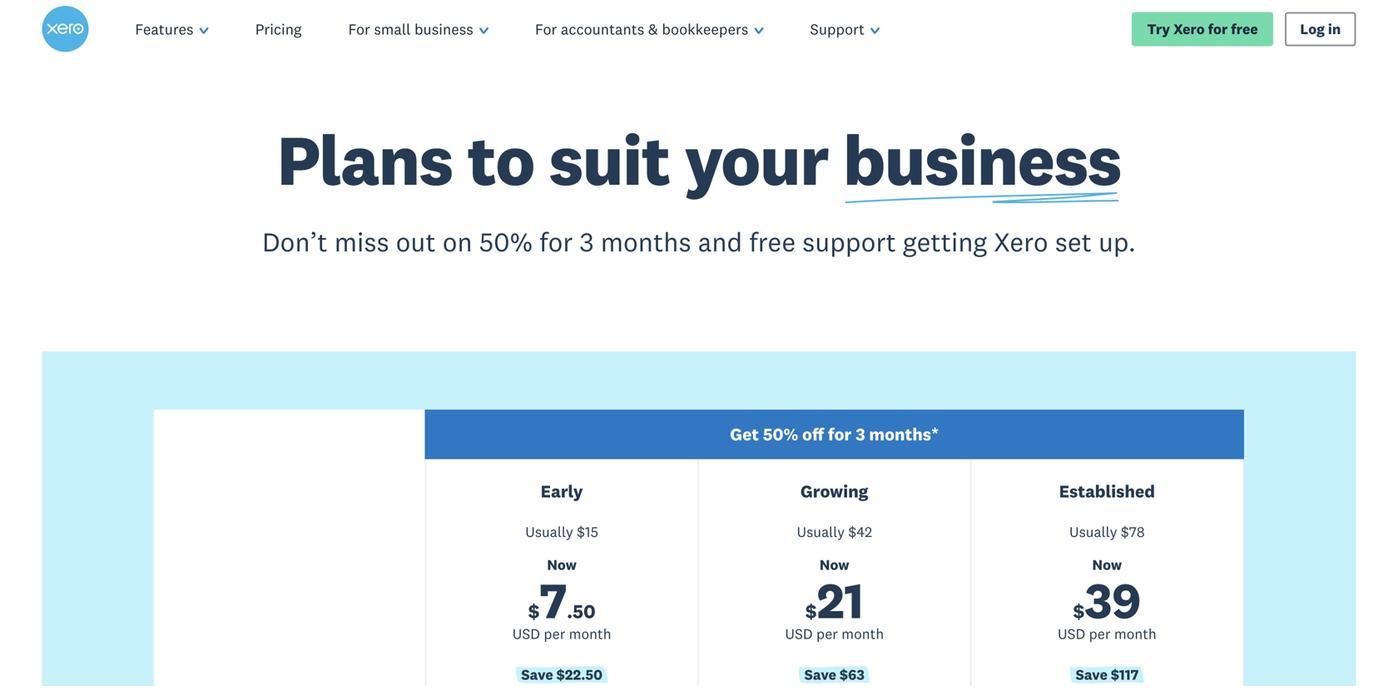 Task type: locate. For each thing, give the bounding box(es) containing it.
month for 7
[[569, 625, 612, 643]]

&
[[648, 20, 658, 39]]

save
[[522, 666, 553, 684], [805, 666, 837, 684], [1076, 666, 1108, 684]]

plans
[[277, 116, 453, 203]]

save left $117
[[1076, 666, 1108, 684]]

free right and at the top of page
[[749, 225, 796, 259]]

1 vertical spatial free
[[749, 225, 796, 259]]

0 horizontal spatial xero
[[994, 225, 1049, 259]]

month up $117
[[1115, 625, 1157, 643]]

0 horizontal spatial month
[[569, 625, 612, 643]]

months
[[601, 225, 692, 259]]

0 vertical spatial business
[[415, 20, 474, 39]]

usually for 21
[[797, 523, 845, 541]]

1 vertical spatial business
[[843, 116, 1122, 203]]

1 usually from the left
[[526, 523, 573, 541]]

50% right on
[[479, 225, 533, 259]]

per up save $63 on the bottom right of page
[[817, 625, 838, 643]]

free left "log"
[[1232, 20, 1259, 38]]

for accountants & bookkeepers button
[[512, 0, 787, 58]]

for
[[348, 20, 370, 39], [535, 20, 557, 39]]

usd for 39
[[1058, 625, 1086, 643]]

bookkeepers
[[662, 20, 749, 39]]

1 vertical spatial xero
[[994, 225, 1049, 259]]

usually for 7
[[526, 523, 573, 541]]

1 horizontal spatial free
[[1232, 20, 1259, 38]]

1 now from the left
[[547, 556, 577, 574]]

try
[[1148, 20, 1171, 38]]

2 per from the left
[[817, 625, 838, 643]]

2 horizontal spatial save
[[1076, 666, 1108, 684]]

39
[[1085, 569, 1142, 631]]

month down 50
[[569, 625, 612, 643]]

1 horizontal spatial now
[[820, 556, 850, 574]]

for right off
[[828, 424, 852, 445]]

50% left off
[[763, 424, 799, 445]]

now down usually $ 42
[[820, 556, 850, 574]]

business
[[415, 20, 474, 39], [843, 116, 1122, 203]]

0 horizontal spatial free
[[749, 225, 796, 259]]

1 horizontal spatial save
[[805, 666, 837, 684]]

early
[[541, 480, 583, 502]]

0 horizontal spatial usd per month
[[513, 625, 612, 643]]

0 horizontal spatial for
[[348, 20, 370, 39]]

2 horizontal spatial month
[[1115, 625, 1157, 643]]

per
[[544, 625, 566, 643], [817, 625, 838, 643], [1089, 625, 1111, 643]]

for right try
[[1209, 20, 1228, 38]]

2 horizontal spatial for
[[1209, 20, 1228, 38]]

usually for 39
[[1070, 523, 1118, 541]]

growing
[[801, 480, 869, 502]]

3 usually from the left
[[1070, 523, 1118, 541]]

business inside dropdown button
[[415, 20, 474, 39]]

1 per from the left
[[544, 625, 566, 643]]

1 horizontal spatial xero
[[1174, 20, 1205, 38]]

get
[[730, 424, 759, 445]]

month up the $63 at the bottom of the page
[[842, 625, 884, 643]]

1 usd from the left
[[513, 625, 540, 643]]

21
[[817, 569, 864, 631]]

on
[[443, 225, 473, 259]]

xero
[[1174, 20, 1205, 38], [994, 225, 1049, 259]]

$ inside $ 7 . 50
[[528, 599, 540, 623]]

.
[[567, 599, 573, 623]]

0 horizontal spatial 3
[[580, 225, 594, 259]]

accountants
[[561, 20, 645, 39]]

1 horizontal spatial month
[[842, 625, 884, 643]]

log in link
[[1286, 12, 1357, 46]]

3 month from the left
[[1115, 625, 1157, 643]]

usd per month for 21
[[785, 625, 884, 643]]

now
[[547, 556, 577, 574], [820, 556, 850, 574], [1093, 556, 1122, 574]]

3 left months
[[580, 225, 594, 259]]

save for 21
[[805, 666, 837, 684]]

month for 21
[[842, 625, 884, 643]]

save $22.50
[[522, 666, 603, 684]]

0 horizontal spatial business
[[415, 20, 474, 39]]

1 horizontal spatial for
[[535, 20, 557, 39]]

3 usd from the left
[[1058, 625, 1086, 643]]

1 horizontal spatial business
[[843, 116, 1122, 203]]

now for 7
[[547, 556, 577, 574]]

78
[[1130, 523, 1145, 541]]

months*
[[869, 424, 939, 445]]

1 horizontal spatial per
[[817, 625, 838, 643]]

3 now from the left
[[1093, 556, 1122, 574]]

0 horizontal spatial save
[[522, 666, 553, 684]]

now down usually $ 15
[[547, 556, 577, 574]]

$ inside $ 39
[[1074, 599, 1085, 623]]

2 horizontal spatial now
[[1093, 556, 1122, 574]]

support
[[803, 225, 897, 259]]

usd for 21
[[785, 625, 813, 643]]

2 usd from the left
[[785, 625, 813, 643]]

7
[[540, 569, 567, 631]]

2 horizontal spatial usually
[[1070, 523, 1118, 541]]

$63
[[840, 666, 865, 684]]

usd per month for 39
[[1058, 625, 1157, 643]]

usd for 7
[[513, 625, 540, 643]]

save $63
[[805, 666, 865, 684]]

usually down early
[[526, 523, 573, 541]]

3 usd per month from the left
[[1058, 625, 1157, 643]]

usd per month
[[513, 625, 612, 643], [785, 625, 884, 643], [1058, 625, 1157, 643]]

1 usd per month from the left
[[513, 625, 612, 643]]

plans to suit your
[[277, 116, 843, 203]]

usd per month up save $63 on the bottom right of page
[[785, 625, 884, 643]]

don't miss out on 50% for 3 months and free support getting xero set up.
[[262, 225, 1136, 259]]

2 usd per month from the left
[[785, 625, 884, 643]]

1 horizontal spatial usd
[[785, 625, 813, 643]]

1 horizontal spatial usually
[[797, 523, 845, 541]]

in
[[1329, 20, 1341, 38]]

$ inside $ 21
[[806, 599, 817, 623]]

50%
[[479, 225, 533, 259], [763, 424, 799, 445]]

xero homepage image
[[42, 6, 89, 52]]

3
[[580, 225, 594, 259], [856, 424, 866, 445]]

2 usually from the left
[[797, 523, 845, 541]]

2 horizontal spatial usd
[[1058, 625, 1086, 643]]

usd per month down .
[[513, 625, 612, 643]]

miss
[[334, 225, 389, 259]]

0 horizontal spatial usually
[[526, 523, 573, 541]]

0 horizontal spatial for
[[540, 225, 573, 259]]

usually
[[526, 523, 573, 541], [797, 523, 845, 541], [1070, 523, 1118, 541]]

$ left .
[[528, 599, 540, 623]]

0 vertical spatial for
[[1209, 20, 1228, 38]]

2 month from the left
[[842, 625, 884, 643]]

$117
[[1111, 666, 1139, 684]]

pricing
[[255, 20, 302, 39]]

usd per month up save $117 at the bottom
[[1058, 625, 1157, 643]]

usually down established
[[1070, 523, 1118, 541]]

now down the "usually $ 78"
[[1093, 556, 1122, 574]]

2 save from the left
[[805, 666, 837, 684]]

usually down growing
[[797, 523, 845, 541]]

support button
[[787, 0, 903, 58]]

0 horizontal spatial usd
[[513, 625, 540, 643]]

$ up save $117 at the bottom
[[1074, 599, 1085, 623]]

usd
[[513, 625, 540, 643], [785, 625, 813, 643], [1058, 625, 1086, 643]]

$
[[577, 523, 585, 541], [849, 523, 857, 541], [1121, 523, 1130, 541], [528, 599, 540, 623], [806, 599, 817, 623], [1074, 599, 1085, 623]]

1 horizontal spatial for
[[828, 424, 852, 445]]

3 left "months*"
[[856, 424, 866, 445]]

save left the $22.50
[[522, 666, 553, 684]]

for left small
[[348, 20, 370, 39]]

for
[[1209, 20, 1228, 38], [540, 225, 573, 259], [828, 424, 852, 445]]

$ 21
[[806, 569, 864, 631]]

per up save $22.50
[[544, 625, 566, 643]]

0 vertical spatial 3
[[580, 225, 594, 259]]

2 now from the left
[[820, 556, 850, 574]]

1 horizontal spatial usd per month
[[785, 625, 884, 643]]

1 vertical spatial 3
[[856, 424, 866, 445]]

features button
[[112, 0, 232, 58]]

for left 'accountants'
[[535, 20, 557, 39]]

xero right try
[[1174, 20, 1205, 38]]

3 save from the left
[[1076, 666, 1108, 684]]

1 horizontal spatial 3
[[856, 424, 866, 445]]

2 horizontal spatial usd per month
[[1058, 625, 1157, 643]]

0 horizontal spatial now
[[547, 556, 577, 574]]

15
[[585, 523, 599, 541]]

xero left set
[[994, 225, 1049, 259]]

per up save $117 at the bottom
[[1089, 625, 1111, 643]]

1 horizontal spatial 50%
[[763, 424, 799, 445]]

for down plans to suit your
[[540, 225, 573, 259]]

3 per from the left
[[1089, 625, 1111, 643]]

getting
[[903, 225, 988, 259]]

save for 7
[[522, 666, 553, 684]]

$ up save $63 on the bottom right of page
[[806, 599, 817, 623]]

1 month from the left
[[569, 625, 612, 643]]

1 for from the left
[[348, 20, 370, 39]]

usually $ 78
[[1070, 523, 1145, 541]]

to
[[468, 116, 535, 203]]

save left the $63 at the bottom of the page
[[805, 666, 837, 684]]

usd per month for 7
[[513, 625, 612, 643]]

1 save from the left
[[522, 666, 553, 684]]

free
[[1232, 20, 1259, 38], [749, 225, 796, 259]]

0 horizontal spatial per
[[544, 625, 566, 643]]

2 for from the left
[[535, 20, 557, 39]]

usd up save $117 at the bottom
[[1058, 625, 1086, 643]]

0 vertical spatial 50%
[[479, 225, 533, 259]]

0 vertical spatial free
[[1232, 20, 1259, 38]]

try xero for free link
[[1132, 12, 1274, 46]]

2 horizontal spatial per
[[1089, 625, 1111, 643]]

usd up save $22.50
[[513, 625, 540, 643]]

usd left 21
[[785, 625, 813, 643]]

2 vertical spatial for
[[828, 424, 852, 445]]

month
[[569, 625, 612, 643], [842, 625, 884, 643], [1115, 625, 1157, 643]]

save for 39
[[1076, 666, 1108, 684]]



Task type: vqa. For each thing, say whether or not it's contained in the screenshot.
right the per
yes



Task type: describe. For each thing, give the bounding box(es) containing it.
features
[[135, 20, 194, 39]]

0 horizontal spatial 50%
[[479, 225, 533, 259]]

set
[[1055, 225, 1092, 259]]

established
[[1060, 480, 1156, 502]]

$ down growing
[[849, 523, 857, 541]]

support
[[811, 20, 865, 39]]

now for 39
[[1093, 556, 1122, 574]]

don't
[[262, 225, 328, 259]]

$ 39
[[1074, 569, 1142, 631]]

50
[[573, 599, 596, 623]]

1 vertical spatial 50%
[[763, 424, 799, 445]]

off
[[803, 424, 824, 445]]

small
[[374, 20, 411, 39]]

per for 7
[[544, 625, 566, 643]]

for small business button
[[325, 0, 512, 58]]

$ down established
[[1121, 523, 1130, 541]]

per for 39
[[1089, 625, 1111, 643]]

month for 39
[[1115, 625, 1157, 643]]

for accountants & bookkeepers
[[535, 20, 749, 39]]

for for for accountants & bookkeepers
[[535, 20, 557, 39]]

log
[[1301, 20, 1325, 38]]

and
[[698, 225, 743, 259]]

save $117
[[1076, 666, 1139, 684]]

$ 7 . 50
[[528, 569, 596, 631]]

$ down early
[[577, 523, 585, 541]]

for small business
[[348, 20, 474, 39]]

$22.50
[[557, 666, 603, 684]]

now for 21
[[820, 556, 850, 574]]

1 vertical spatial for
[[540, 225, 573, 259]]

usually $ 42
[[797, 523, 873, 541]]

42
[[857, 523, 873, 541]]

suit
[[549, 116, 670, 203]]

pricing link
[[232, 0, 325, 58]]

up.
[[1099, 225, 1136, 259]]

for for for small business
[[348, 20, 370, 39]]

out
[[396, 225, 436, 259]]

try xero for free
[[1148, 20, 1259, 38]]

get 50% off for 3 months*
[[730, 424, 939, 445]]

usually $ 15
[[526, 523, 599, 541]]

0 vertical spatial xero
[[1174, 20, 1205, 38]]

log in
[[1301, 20, 1341, 38]]

your
[[685, 116, 829, 203]]

per for 21
[[817, 625, 838, 643]]



